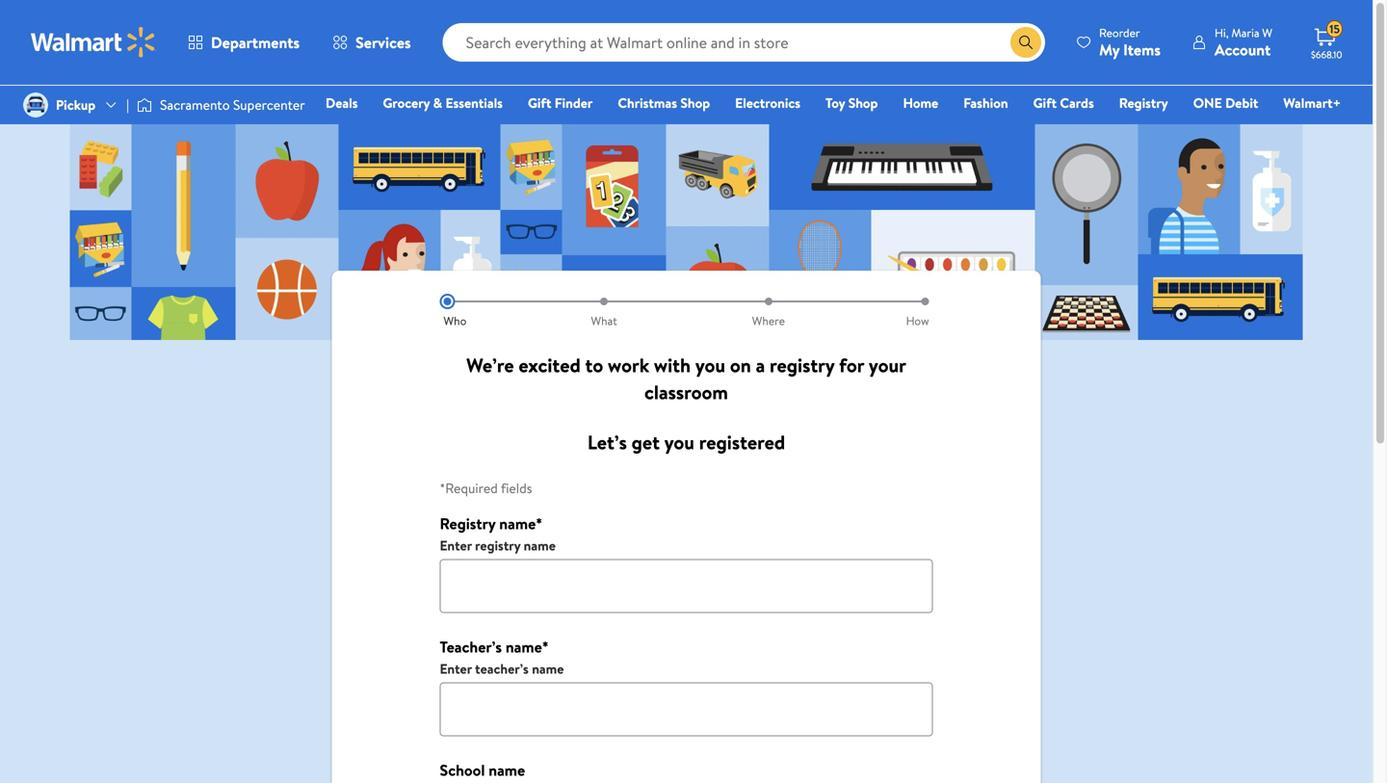 Task type: describe. For each thing, give the bounding box(es) containing it.
deals
[[326, 93, 358, 112]]

departments button
[[171, 19, 316, 66]]

christmas shop link
[[609, 92, 719, 113]]

&
[[433, 93, 442, 112]]

one debit link
[[1185, 92, 1267, 113]]

gift cards
[[1033, 93, 1094, 112]]

let's get you registered
[[588, 429, 785, 456]]

your
[[869, 352, 906, 379]]

gift finder link
[[519, 92, 602, 113]]

enter teacher's name
[[440, 659, 564, 678]]

one
[[1193, 93, 1222, 112]]

electronics link
[[727, 92, 809, 113]]

gift finder
[[528, 93, 593, 112]]

registry for registry
[[1119, 93, 1168, 112]]

name* for teacher's name*
[[506, 636, 549, 658]]

grocery & essentials link
[[374, 92, 512, 113]]

fields
[[501, 479, 532, 498]]

electronics
[[735, 93, 801, 112]]

who
[[444, 313, 467, 329]]

reorder my items
[[1099, 25, 1161, 60]]

registry inside we're excited to work with you on a registry for your classroom
[[770, 352, 835, 379]]

reorder
[[1099, 25, 1140, 41]]

registry name*
[[440, 513, 543, 534]]

gift for gift finder
[[528, 93, 551, 112]]

christmas shop
[[618, 93, 710, 112]]

departments
[[211, 32, 300, 53]]

fashion
[[964, 93, 1008, 112]]

cards
[[1060, 93, 1094, 112]]

fashion link
[[955, 92, 1017, 113]]

15
[[1330, 21, 1340, 37]]

on
[[730, 352, 751, 379]]

sacramento supercenter
[[160, 95, 305, 114]]

school name
[[440, 760, 525, 781]]

we're
[[466, 352, 514, 379]]

get
[[632, 429, 660, 456]]

Walmart Site-Wide search field
[[443, 23, 1045, 62]]

christmas
[[618, 93, 677, 112]]

teacher's name*
[[440, 636, 549, 658]]

enter for teacher's name*
[[440, 659, 472, 678]]

Enter registry name text field
[[440, 559, 933, 613]]

who list item
[[440, 294, 522, 329]]

how
[[906, 313, 929, 329]]

a
[[756, 352, 765, 379]]

0 horizontal spatial you
[[665, 429, 695, 456]]

enter registry name
[[440, 536, 556, 555]]

$668.10
[[1311, 48, 1343, 61]]

sacramento
[[160, 95, 230, 114]]

*required
[[440, 479, 498, 498]]

shop for toy shop
[[849, 93, 878, 112]]

gift cards link
[[1025, 92, 1103, 113]]

home
[[903, 93, 939, 112]]

maria
[[1232, 25, 1260, 41]]

registry link
[[1111, 92, 1177, 113]]

excited
[[519, 352, 581, 379]]

2 vertical spatial name
[[489, 760, 525, 781]]

items
[[1124, 39, 1161, 60]]

walmart+ link
[[1275, 92, 1350, 113]]

hi, maria w account
[[1215, 25, 1273, 60]]

registered
[[699, 429, 785, 456]]

essentials
[[446, 93, 503, 112]]

toy shop
[[826, 93, 878, 112]]

debit
[[1226, 93, 1259, 112]]

to
[[585, 352, 603, 379]]



Task type: locate. For each thing, give the bounding box(es) containing it.
home link
[[895, 92, 947, 113]]

gift
[[528, 93, 551, 112], [1033, 93, 1057, 112]]

school
[[440, 760, 485, 781]]

account
[[1215, 39, 1271, 60]]

with
[[654, 352, 691, 379]]

shop for christmas shop
[[681, 93, 710, 112]]

name* up teacher's
[[506, 636, 549, 658]]

shop right christmas
[[681, 93, 710, 112]]

registry for registry name*
[[440, 513, 496, 534]]

w
[[1262, 25, 1273, 41]]

1 vertical spatial registry
[[440, 513, 496, 534]]

what list item
[[522, 294, 686, 329]]

name* up enter registry name at the left bottom
[[499, 513, 543, 534]]

services button
[[316, 19, 427, 66]]

0 horizontal spatial gift
[[528, 93, 551, 112]]

walmart image
[[31, 27, 156, 58]]

name*
[[499, 513, 543, 534], [506, 636, 549, 658]]

1 horizontal spatial you
[[695, 352, 726, 379]]

you left the on
[[695, 352, 726, 379]]

grocery
[[383, 93, 430, 112]]

 image
[[23, 92, 48, 118]]

walmart+
[[1284, 93, 1341, 112]]

enter for registry name*
[[440, 536, 472, 555]]

shop
[[681, 93, 710, 112], [849, 93, 878, 112]]

gift left finder
[[528, 93, 551, 112]]

0 vertical spatial you
[[695, 352, 726, 379]]

how list item
[[851, 294, 933, 329]]

name
[[524, 536, 556, 555], [532, 659, 564, 678], [489, 760, 525, 781]]

where list item
[[686, 294, 851, 329]]

you right get
[[665, 429, 695, 456]]

name for registry name*
[[524, 536, 556, 555]]

|
[[126, 95, 129, 114]]

0 vertical spatial name
[[524, 536, 556, 555]]

name for teacher's name*
[[532, 659, 564, 678]]

1 horizontal spatial registry
[[770, 352, 835, 379]]

enter
[[440, 536, 472, 555], [440, 659, 472, 678]]

name right teacher's
[[532, 659, 564, 678]]

my
[[1099, 39, 1120, 60]]

1 horizontal spatial registry
[[1119, 93, 1168, 112]]

Enter teacher's name text field
[[440, 683, 933, 737]]

gift for gift cards
[[1033, 93, 1057, 112]]

0 horizontal spatial registry
[[440, 513, 496, 534]]

1 vertical spatial enter
[[440, 659, 472, 678]]

0 vertical spatial registry
[[770, 352, 835, 379]]

registry down registry name*
[[475, 536, 521, 555]]

name* for registry name*
[[499, 513, 543, 534]]

shop right toy
[[849, 93, 878, 112]]

 image
[[137, 95, 152, 115]]

registry down items
[[1119, 93, 1168, 112]]

1 horizontal spatial shop
[[849, 93, 878, 112]]

deals link
[[317, 92, 367, 113]]

2 enter from the top
[[440, 659, 472, 678]]

let's
[[588, 429, 627, 456]]

services
[[356, 32, 411, 53]]

teacher's
[[475, 659, 529, 678]]

2 gift from the left
[[1033, 93, 1057, 112]]

you
[[695, 352, 726, 379], [665, 429, 695, 456]]

classroom
[[645, 379, 728, 406]]

work
[[608, 352, 649, 379]]

name right school
[[489, 760, 525, 781]]

where
[[752, 313, 785, 329]]

0 horizontal spatial registry
[[475, 536, 521, 555]]

registry right a
[[770, 352, 835, 379]]

finder
[[555, 93, 593, 112]]

Search search field
[[443, 23, 1045, 62]]

what
[[591, 313, 617, 329]]

*required fields
[[440, 479, 532, 498]]

we're excited to work with you on a registry for your classroom
[[466, 352, 906, 406]]

1 vertical spatial you
[[665, 429, 695, 456]]

0 vertical spatial registry
[[1119, 93, 1168, 112]]

supercenter
[[233, 95, 305, 114]]

1 shop from the left
[[681, 93, 710, 112]]

list
[[440, 294, 933, 329]]

0 horizontal spatial shop
[[681, 93, 710, 112]]

1 horizontal spatial gift
[[1033, 93, 1057, 112]]

search icon image
[[1018, 35, 1034, 50]]

you inside we're excited to work with you on a registry for your classroom
[[695, 352, 726, 379]]

1 gift from the left
[[528, 93, 551, 112]]

2 shop from the left
[[849, 93, 878, 112]]

teacher's
[[440, 636, 502, 658]]

0 vertical spatial name*
[[499, 513, 543, 534]]

name down registry name*
[[524, 536, 556, 555]]

registry down *required
[[440, 513, 496, 534]]

enter down registry name*
[[440, 536, 472, 555]]

1 enter from the top
[[440, 536, 472, 555]]

registry
[[1119, 93, 1168, 112], [440, 513, 496, 534]]

pickup
[[56, 95, 96, 114]]

toy
[[826, 93, 845, 112]]

registry
[[770, 352, 835, 379], [475, 536, 521, 555]]

list containing who
[[440, 294, 933, 329]]

toy shop link
[[817, 92, 887, 113]]

for
[[839, 352, 864, 379]]

enter down teacher's
[[440, 659, 472, 678]]

hi,
[[1215, 25, 1229, 41]]

1 vertical spatial name*
[[506, 636, 549, 658]]

1 vertical spatial registry
[[475, 536, 521, 555]]

gift left cards
[[1033, 93, 1057, 112]]

one debit
[[1193, 93, 1259, 112]]

0 vertical spatial enter
[[440, 536, 472, 555]]

grocery & essentials
[[383, 93, 503, 112]]

1 vertical spatial name
[[532, 659, 564, 678]]



Task type: vqa. For each thing, say whether or not it's contained in the screenshot.
7901 Watt Ave, Antelope, CA 95843. element
no



